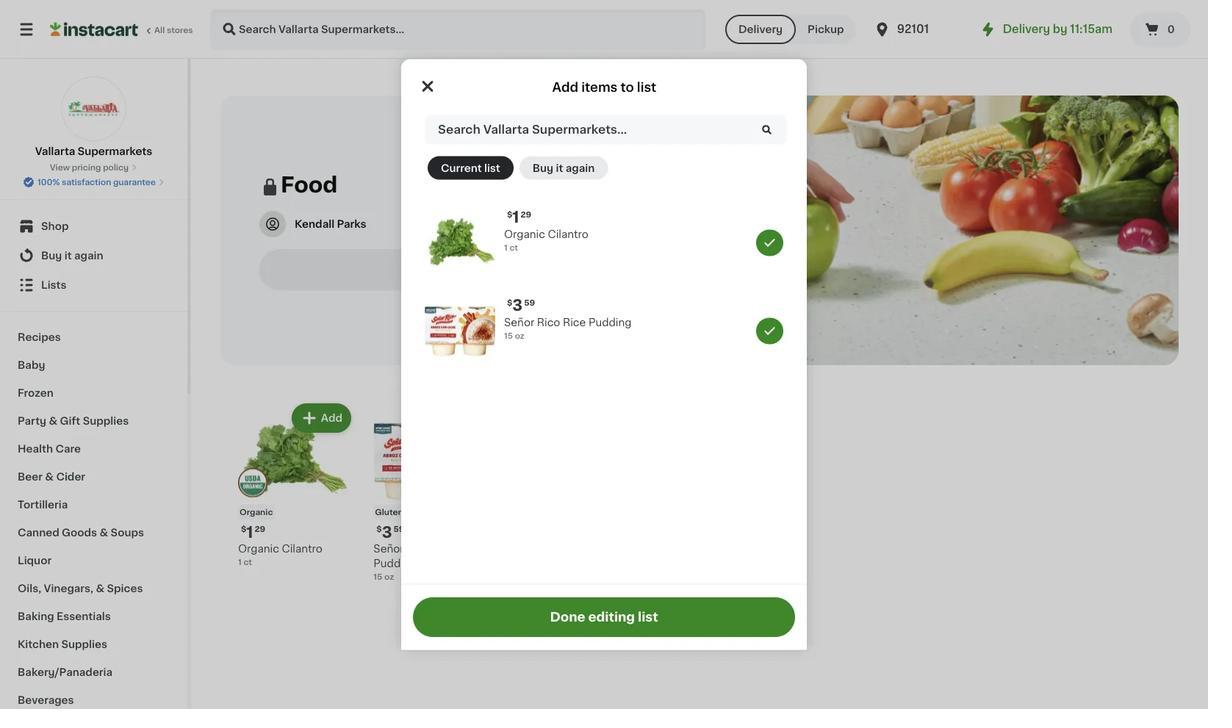 Task type: locate. For each thing, give the bounding box(es) containing it.
beer & cider
[[18, 472, 85, 482]]

pickup button
[[796, 15, 856, 44]]

again down shop link
[[74, 251, 103, 261]]

1 vertical spatial ct
[[244, 558, 252, 566]]

items for edit
[[456, 263, 493, 276]]

0 vertical spatial 29
[[521, 210, 532, 218]]

0 vertical spatial 15
[[504, 331, 513, 340]]

1 vertical spatial it
[[65, 251, 72, 261]]

care
[[55, 444, 81, 454]]

0 vertical spatial pudding
[[589, 317, 632, 327]]

1 vertical spatial 15
[[374, 573, 382, 581]]

0 vertical spatial señor rico rice pudding 15 oz
[[504, 317, 632, 340]]

3 down gluten- in the left of the page
[[382, 524, 392, 540]]

to
[[621, 81, 634, 93]]

search vallarta supermarkets...
[[438, 124, 627, 136]]

delivery left pickup
[[739, 24, 783, 35]]

oz inside 3 group
[[515, 331, 525, 340]]

1 vertical spatial buy
[[41, 251, 62, 261]]

kitchen supplies
[[18, 639, 107, 650]]

view
[[50, 164, 70, 172]]

food
[[281, 174, 338, 195]]

1 horizontal spatial señor rico rice pudding 15 oz
[[504, 317, 632, 340]]

buy it again down shop
[[41, 251, 103, 261]]

$
[[507, 210, 513, 218], [507, 298, 513, 306], [241, 525, 246, 533], [377, 525, 382, 533]]

1 vertical spatial vallarta
[[35, 146, 75, 157]]

items left to
[[582, 81, 618, 93]]

organic
[[504, 229, 545, 239], [240, 508, 273, 516], [238, 544, 279, 554]]

unselect item image inside 1 group
[[763, 236, 777, 250]]

3 inside group
[[513, 298, 523, 313]]

1 horizontal spatial ct
[[510, 243, 518, 251]]

0 vertical spatial again
[[566, 163, 595, 173]]

supplies down frozen link
[[83, 416, 129, 426]]

delivery left by
[[1003, 24, 1050, 35]]

unselect item image inside 3 group
[[763, 324, 777, 338]]

party
[[18, 416, 46, 426]]

delivery
[[1003, 24, 1050, 35], [739, 24, 783, 35]]

tortilleria link
[[9, 491, 179, 519]]

buy it again down supermarkets...
[[533, 163, 595, 173]]

1 vertical spatial unselect item image
[[763, 324, 777, 338]]

1 horizontal spatial add
[[552, 81, 578, 93]]

1 vertical spatial supplies
[[61, 639, 107, 650]]

0 horizontal spatial add
[[321, 413, 343, 423]]

1 vertical spatial 3
[[382, 524, 392, 540]]

liquor
[[18, 556, 51, 566]]

100% satisfaction guarantee
[[38, 178, 156, 186]]

1 horizontal spatial organic cilantro 1 ct
[[504, 229, 588, 251]]

pudding
[[589, 317, 632, 327], [374, 558, 417, 569]]

0 vertical spatial organic cilantro 1 ct
[[504, 229, 588, 251]]

supplies down 'essentials'
[[61, 639, 107, 650]]

product group
[[232, 400, 354, 594]]

1 horizontal spatial 29
[[521, 210, 532, 218]]

delivery by 11:15am link
[[979, 21, 1113, 38]]

canned goods & soups
[[18, 528, 144, 538]]

None search field
[[210, 9, 706, 50]]

1 horizontal spatial 59
[[524, 298, 535, 306]]

by
[[1053, 24, 1068, 35]]

0 horizontal spatial delivery
[[739, 24, 783, 35]]

señor rico rice pudding 15 oz inside 3 group
[[504, 317, 632, 340]]

0 vertical spatial add
[[552, 81, 578, 93]]

organic cilantro 1 ct
[[504, 229, 588, 251], [238, 544, 322, 566]]

1 horizontal spatial $ 1 29
[[507, 209, 532, 225]]

it inside 'button'
[[556, 163, 563, 173]]

0 vertical spatial vallarta
[[483, 124, 529, 136]]

it
[[556, 163, 563, 173], [65, 251, 72, 261]]

15 inside 3 group
[[504, 331, 513, 340]]

2 unselect item image from the top
[[763, 324, 777, 338]]

$ inside 3 group
[[507, 298, 513, 306]]

0 horizontal spatial items
[[456, 263, 493, 276]]

0 horizontal spatial 3
[[382, 524, 392, 540]]

organic cilantro 1 ct inside product group
[[238, 544, 322, 566]]

essentials
[[57, 612, 111, 622]]

0 horizontal spatial 15
[[374, 573, 382, 581]]

0 horizontal spatial rice
[[432, 544, 455, 554]]

$ 1 29
[[507, 209, 532, 225], [241, 524, 265, 540]]

1 horizontal spatial buy
[[533, 163, 554, 173]]

0 horizontal spatial buy it again
[[41, 251, 103, 261]]

list right to
[[637, 81, 657, 93]]

it down supermarkets...
[[556, 163, 563, 173]]

vallarta supermarkets logo image
[[61, 76, 126, 141]]

vallarta
[[483, 124, 529, 136], [35, 146, 75, 157]]

buy it again inside 'button'
[[533, 163, 595, 173]]

pickup
[[808, 24, 844, 35]]

current list button
[[428, 156, 514, 180]]

0 horizontal spatial again
[[74, 251, 103, 261]]

0 horizontal spatial it
[[65, 251, 72, 261]]

1 horizontal spatial pudding
[[589, 317, 632, 327]]

cilantro inside product group
[[282, 544, 322, 554]]

1 horizontal spatial 3
[[513, 298, 523, 313]]

instacart logo image
[[50, 21, 138, 38]]

buy it again button
[[519, 156, 608, 180]]

add inside button
[[321, 413, 343, 423]]

$ 3 59 down gluten- in the left of the page
[[377, 524, 405, 540]]

1 vertical spatial again
[[74, 251, 103, 261]]

& left spices
[[96, 584, 104, 594]]

1 vertical spatial rice
[[432, 544, 455, 554]]

señor
[[504, 317, 535, 327], [374, 544, 404, 554]]

cilantro inside 1 group
[[548, 229, 588, 239]]

0 vertical spatial ct
[[510, 243, 518, 251]]

buy up the lists
[[41, 251, 62, 261]]

15
[[504, 331, 513, 340], [374, 573, 382, 581]]

guarantee
[[113, 178, 156, 186]]

0 vertical spatial señor
[[504, 317, 535, 327]]

1 horizontal spatial oz
[[515, 331, 525, 340]]

delivery inside delivery button
[[739, 24, 783, 35]]

0 horizontal spatial $ 3 59
[[377, 524, 405, 540]]

1 horizontal spatial vallarta
[[483, 124, 529, 136]]

1 vertical spatial pudding
[[374, 558, 417, 569]]

1 group
[[413, 199, 795, 287]]

unselect item image
[[763, 236, 777, 250], [763, 324, 777, 338]]

0 vertical spatial buy it again
[[533, 163, 595, 173]]

& left gift
[[49, 416, 57, 426]]

1 vertical spatial 29
[[255, 525, 265, 533]]

0 horizontal spatial $ 1 29
[[241, 524, 265, 540]]

0 vertical spatial unselect item image
[[763, 236, 777, 250]]

100% satisfaction guarantee button
[[23, 173, 165, 188]]

supplies
[[83, 416, 129, 426], [61, 639, 107, 650]]

oz
[[515, 331, 525, 340], [384, 573, 394, 581]]

items right edit
[[456, 263, 493, 276]]

stores
[[167, 26, 193, 34]]

organic inside 1 group
[[504, 229, 545, 239]]

list
[[637, 81, 657, 93], [484, 163, 500, 173], [638, 611, 658, 624]]

0 horizontal spatial organic cilantro 1 ct
[[238, 544, 322, 566]]

0 horizontal spatial rico
[[407, 544, 430, 554]]

search
[[438, 124, 481, 136]]

0 vertical spatial buy
[[533, 163, 554, 173]]

again down supermarkets...
[[566, 163, 595, 173]]

buy
[[533, 163, 554, 173], [41, 251, 62, 261]]

& inside 'oils, vinegars, & spices' link
[[96, 584, 104, 594]]

29
[[521, 210, 532, 218], [255, 525, 265, 533]]

$ 3 59 inside 3 group
[[507, 298, 535, 313]]

beer
[[18, 472, 43, 482]]

1 vertical spatial add
[[321, 413, 343, 423]]

1 vertical spatial 59
[[394, 525, 405, 533]]

1 vertical spatial organic cilantro 1 ct
[[238, 544, 322, 566]]

view pricing policy link
[[50, 162, 138, 173]]

delivery inside delivery by 11:15am link
[[1003, 24, 1050, 35]]

1 vertical spatial cilantro
[[282, 544, 322, 554]]

0 horizontal spatial señor rico rice pudding 15 oz
[[374, 544, 455, 581]]

0 horizontal spatial oz
[[384, 573, 394, 581]]

1 horizontal spatial señor
[[504, 317, 535, 327]]

cider
[[56, 472, 85, 482]]

59
[[524, 298, 535, 306], [394, 525, 405, 533]]

it down shop
[[65, 251, 72, 261]]

list right editing
[[638, 611, 658, 624]]

done editing list button
[[413, 598, 795, 637]]

1 vertical spatial $ 1 29
[[241, 524, 265, 540]]

1 horizontal spatial rico
[[537, 317, 560, 327]]

vallarta right search
[[483, 124, 529, 136]]

items inside button
[[456, 263, 493, 276]]

0 vertical spatial list
[[637, 81, 657, 93]]

items for add
[[582, 81, 618, 93]]

$ 3 59 down edit items button
[[507, 298, 535, 313]]

1 horizontal spatial it
[[556, 163, 563, 173]]

add for add items to list
[[552, 81, 578, 93]]

edit items
[[427, 263, 493, 276]]

2 vertical spatial list
[[638, 611, 658, 624]]

1 horizontal spatial items
[[582, 81, 618, 93]]

delivery for delivery by 11:15am
[[1003, 24, 1050, 35]]

3 down edit items button
[[513, 298, 523, 313]]

canned goods & soups link
[[9, 519, 179, 547]]

& right beer
[[45, 472, 54, 482]]

1 vertical spatial $ 3 59
[[377, 524, 405, 540]]

ct inside 1 group
[[510, 243, 518, 251]]

list right current
[[484, 163, 500, 173]]

& inside the canned goods & soups link
[[100, 528, 108, 538]]

current
[[441, 163, 482, 173]]

oils, vinegars, & spices link
[[9, 575, 179, 603]]

$ 3 59
[[507, 298, 535, 313], [377, 524, 405, 540]]

service type group
[[725, 15, 856, 44]]

0 vertical spatial items
[[582, 81, 618, 93]]

0 vertical spatial $ 1 29
[[507, 209, 532, 225]]

lists link
[[9, 270, 179, 300]]

0 vertical spatial rico
[[537, 317, 560, 327]]

1 horizontal spatial buy it again
[[533, 163, 595, 173]]

señor rico rice pudding 15 oz
[[504, 317, 632, 340], [374, 544, 455, 581]]

1 unselect item image from the top
[[763, 236, 777, 250]]

0 vertical spatial rice
[[563, 317, 586, 327]]

frozen link
[[9, 379, 179, 407]]

1 horizontal spatial 15
[[504, 331, 513, 340]]

kendall
[[295, 219, 334, 229]]

0 horizontal spatial buy
[[41, 251, 62, 261]]

0 horizontal spatial pudding
[[374, 558, 417, 569]]

1 horizontal spatial cilantro
[[548, 229, 588, 239]]

0 horizontal spatial vallarta
[[35, 146, 75, 157]]

0 vertical spatial supplies
[[83, 416, 129, 426]]

gift
[[60, 416, 80, 426]]

0 vertical spatial it
[[556, 163, 563, 173]]

1 horizontal spatial again
[[566, 163, 595, 173]]

0 horizontal spatial cilantro
[[282, 544, 322, 554]]

0 vertical spatial oz
[[515, 331, 525, 340]]

baby
[[18, 360, 45, 370]]

& left soups
[[100, 528, 108, 538]]

buy it again
[[533, 163, 595, 173], [41, 251, 103, 261]]

add inside dialog
[[552, 81, 578, 93]]

1 vertical spatial señor
[[374, 544, 404, 554]]

oils,
[[18, 584, 41, 594]]

buy it again inside 'link'
[[41, 251, 103, 261]]

$ inside product group
[[241, 525, 246, 533]]

1 horizontal spatial delivery
[[1003, 24, 1050, 35]]

oils, vinegars, & spices
[[18, 584, 143, 594]]

organic cilantro 1 ct inside 1 group
[[504, 229, 588, 251]]

0 horizontal spatial 29
[[255, 525, 265, 533]]

1 vertical spatial buy it again
[[41, 251, 103, 261]]

0 vertical spatial 3
[[513, 298, 523, 313]]

beverages
[[18, 695, 74, 706]]

1 vertical spatial items
[[456, 263, 493, 276]]

0 vertical spatial 59
[[524, 298, 535, 306]]

0 vertical spatial $ 3 59
[[507, 298, 535, 313]]

vallarta up view
[[35, 146, 75, 157]]

1 horizontal spatial $ 3 59
[[507, 298, 535, 313]]

1 vertical spatial list
[[484, 163, 500, 173]]

baking essentials link
[[9, 603, 179, 631]]

0 vertical spatial cilantro
[[548, 229, 588, 239]]

0 horizontal spatial ct
[[244, 558, 252, 566]]

items inside dialog
[[582, 81, 618, 93]]

1 horizontal spatial rice
[[563, 317, 586, 327]]

buy down search vallarta supermarkets...
[[533, 163, 554, 173]]

0 horizontal spatial señor
[[374, 544, 404, 554]]

0 vertical spatial organic
[[504, 229, 545, 239]]



Task type: describe. For each thing, give the bounding box(es) containing it.
1 vertical spatial oz
[[384, 573, 394, 581]]

gluten-free
[[375, 508, 425, 516]]

1 vertical spatial rico
[[407, 544, 430, 554]]

soups
[[111, 528, 144, 538]]

satisfaction
[[62, 178, 111, 186]]

59 inside 3 group
[[524, 298, 535, 306]]

kendall parks
[[295, 219, 366, 229]]

buy it again link
[[9, 241, 179, 270]]

view pricing policy
[[50, 164, 129, 172]]

supermarkets...
[[532, 124, 627, 136]]

buy inside 'link'
[[41, 251, 62, 261]]

92101 button
[[874, 9, 962, 50]]

kitchen
[[18, 639, 59, 650]]

92101
[[897, 24, 929, 35]]

list_add_items dialog
[[401, 59, 807, 650]]

3 group
[[413, 287, 795, 375]]

liquor link
[[9, 547, 179, 575]]

baby link
[[9, 351, 179, 379]]

bakery/panaderia link
[[9, 659, 179, 686]]

1 vertical spatial organic
[[240, 508, 273, 516]]

frozen
[[18, 388, 53, 398]]

beverages link
[[9, 686, 179, 709]]

health
[[18, 444, 53, 454]]

all stores link
[[50, 9, 194, 50]]

$ 1 29 inside product group
[[241, 524, 265, 540]]

supermarkets
[[78, 146, 152, 157]]

recipes
[[18, 332, 61, 343]]

bakery/panaderia
[[18, 667, 112, 678]]

done editing list
[[550, 611, 658, 624]]

shop link
[[9, 212, 179, 241]]

ct inside product group
[[244, 558, 252, 566]]

rico inside 3 group
[[537, 317, 560, 327]]

canned
[[18, 528, 59, 538]]

done
[[550, 611, 585, 624]]

0
[[1168, 24, 1175, 35]]

& inside party & gift supplies link
[[49, 416, 57, 426]]

beer & cider link
[[9, 463, 179, 491]]

add for add
[[321, 413, 343, 423]]

$ 1 29 inside 1 group
[[507, 209, 532, 225]]

health care link
[[9, 435, 179, 463]]

again inside 'link'
[[74, 251, 103, 261]]

delivery by 11:15am
[[1003, 24, 1113, 35]]

current list
[[441, 163, 500, 173]]

100%
[[38, 178, 60, 186]]

free
[[407, 508, 425, 516]]

vallarta supermarkets
[[35, 146, 152, 157]]

edit
[[427, 263, 453, 276]]

policy
[[103, 164, 129, 172]]

pricing
[[72, 164, 101, 172]]

11:15am
[[1070, 24, 1113, 35]]

delivery for delivery
[[739, 24, 783, 35]]

editing
[[588, 611, 635, 624]]

health care
[[18, 444, 81, 454]]

all stores
[[154, 26, 193, 34]]

party & gift supplies
[[18, 416, 129, 426]]

unselect item image for 3
[[763, 324, 777, 338]]

& inside 'beer & cider' link
[[45, 472, 54, 482]]

29 inside product group
[[255, 525, 265, 533]]

goods
[[62, 528, 97, 538]]

edit items button
[[259, 249, 661, 290]]

delivery button
[[725, 15, 796, 44]]

vinegars,
[[44, 584, 93, 594]]

pudding inside 3 group
[[589, 317, 632, 327]]

2 vertical spatial organic
[[238, 544, 279, 554]]

it inside 'link'
[[65, 251, 72, 261]]

$ inside 1 group
[[507, 210, 513, 218]]

shop
[[41, 221, 69, 232]]

señor inside 3 group
[[504, 317, 535, 327]]

recipes link
[[9, 323, 179, 351]]

party & gift supplies link
[[9, 407, 179, 435]]

add items to list
[[552, 81, 657, 93]]

spices
[[107, 584, 143, 594]]

unselect item image for 1
[[763, 236, 777, 250]]

kitchen supplies link
[[9, 631, 179, 659]]

baking essentials
[[18, 612, 111, 622]]

gluten-
[[375, 508, 407, 516]]

0 button
[[1130, 12, 1191, 47]]

vallarta inside button
[[483, 124, 529, 136]]

all
[[154, 26, 165, 34]]

0 horizontal spatial 59
[[394, 525, 405, 533]]

lists
[[41, 280, 66, 290]]

vallarta supermarkets link
[[35, 76, 152, 159]]

search vallarta supermarkets... button
[[425, 115, 787, 144]]

29 inside 1 group
[[521, 210, 532, 218]]

rice inside 3 group
[[563, 317, 586, 327]]

parks
[[337, 219, 366, 229]]

1 vertical spatial señor rico rice pudding 15 oz
[[374, 544, 455, 581]]

buy inside 'button'
[[533, 163, 554, 173]]

again inside 'button'
[[566, 163, 595, 173]]

add button
[[293, 405, 350, 431]]

tortilleria
[[18, 500, 68, 510]]

baking
[[18, 612, 54, 622]]



Task type: vqa. For each thing, say whether or not it's contained in the screenshot.
'Add' for Add
yes



